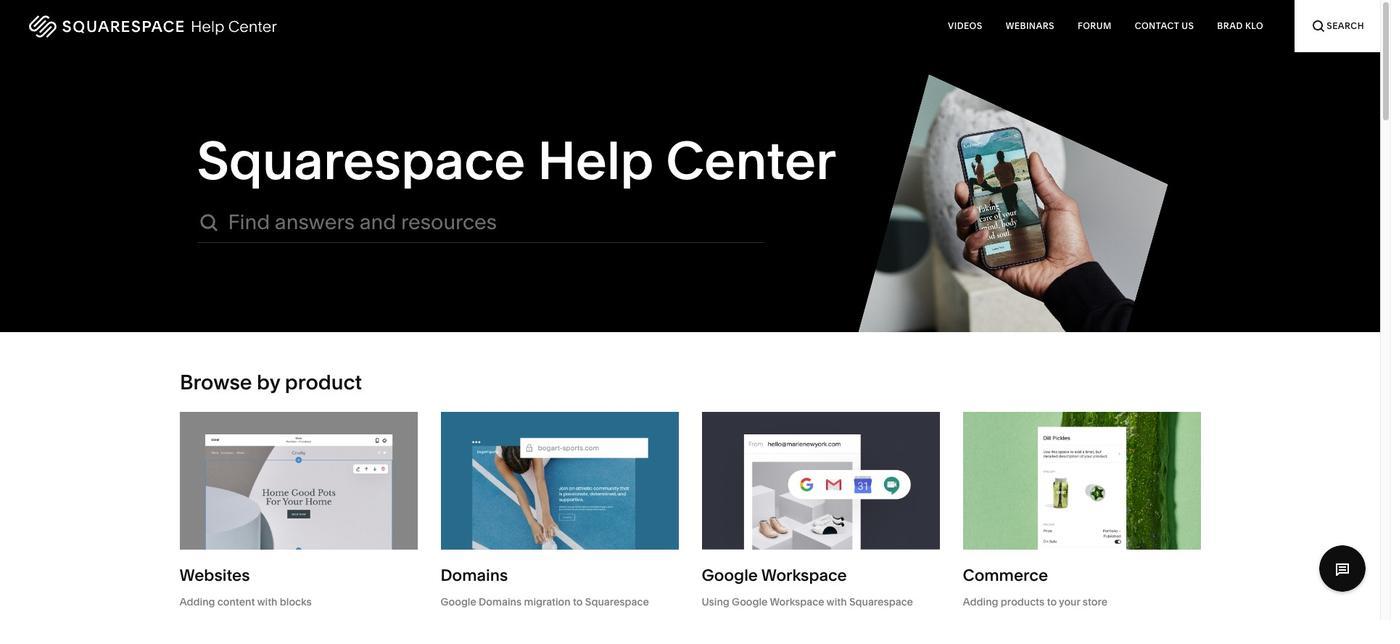 Task type: vqa. For each thing, say whether or not it's contained in the screenshot.
Adding content with blocks
yes



Task type: locate. For each thing, give the bounding box(es) containing it.
adding down commerce
[[963, 596, 999, 609]]

with
[[257, 596, 277, 609], [827, 596, 847, 609]]

google for google workspace
[[702, 566, 758, 586]]

0 horizontal spatial to
[[573, 596, 583, 609]]

your
[[1059, 596, 1080, 609]]

using google workspace with squarespace
[[702, 596, 913, 609]]

to
[[573, 596, 583, 609], [1047, 596, 1057, 609]]

0 horizontal spatial squarespace
[[197, 128, 525, 192]]

adding down "websites"
[[180, 596, 215, 609]]

workspace down google workspace
[[770, 596, 824, 609]]

google inside google workspace link
[[702, 566, 758, 586]]

adding content with blocks link
[[180, 594, 417, 610]]

with left "blocks"
[[257, 596, 277, 609]]

squarespace
[[197, 128, 525, 192], [585, 596, 649, 609], [849, 596, 913, 609]]

contact us link
[[1123, 0, 1206, 52]]

center
[[666, 128, 836, 192]]

1 vertical spatial domains
[[479, 596, 522, 609]]

forum link
[[1066, 0, 1123, 52]]

2 horizontal spatial squarespace
[[849, 596, 913, 609]]

browse by product
[[180, 370, 362, 395]]

google workspace link
[[702, 566, 940, 586]]

domains
[[441, 566, 508, 586], [479, 596, 522, 609]]

1 to from the left
[[573, 596, 583, 609]]

google inside google domains migration to squarespace link
[[441, 596, 476, 609]]

with down google workspace link
[[827, 596, 847, 609]]

0 horizontal spatial adding
[[180, 596, 215, 609]]

1 horizontal spatial adding
[[963, 596, 999, 609]]

2 to from the left
[[1047, 596, 1057, 609]]

2 with from the left
[[827, 596, 847, 609]]

using
[[702, 596, 730, 609]]

products
[[1001, 596, 1045, 609]]

workspace up using google workspace with squarespace
[[761, 566, 847, 586]]

1 adding from the left
[[180, 596, 215, 609]]

workspace
[[761, 566, 847, 586], [770, 596, 824, 609]]

using google workspace with squarespace link
[[702, 594, 940, 610]]

brad klo
[[1217, 20, 1264, 31]]

brad klo link
[[1206, 0, 1275, 52]]

adding
[[180, 596, 215, 609], [963, 596, 999, 609]]

0 vertical spatial domains
[[441, 566, 508, 586]]

adding products to your store link
[[963, 594, 1201, 610]]

squarespace for google workspace
[[849, 596, 913, 609]]

google
[[702, 566, 758, 586], [441, 596, 476, 609], [732, 596, 768, 609]]

google domains migration to squarespace
[[441, 596, 649, 609]]

1 horizontal spatial squarespace
[[585, 596, 649, 609]]

to left your
[[1047, 596, 1057, 609]]

websites link
[[180, 566, 417, 586]]

adding inside "link"
[[963, 596, 999, 609]]

0 horizontal spatial with
[[257, 596, 277, 609]]

klo
[[1245, 20, 1264, 31]]

1 horizontal spatial with
[[827, 596, 847, 609]]

google workspace
[[702, 566, 847, 586]]

by
[[257, 370, 280, 395]]

a screenshot of the commerce product in the squarespace platform image
[[963, 412, 1201, 550]]

2 adding from the left
[[963, 596, 999, 609]]

to right migration
[[573, 596, 583, 609]]

adding products to your store
[[963, 596, 1108, 609]]

google inside using google workspace with squarespace link
[[732, 596, 768, 609]]

adding for commerce
[[963, 596, 999, 609]]

1 horizontal spatial to
[[1047, 596, 1057, 609]]

videos link
[[936, 0, 994, 52]]



Task type: describe. For each thing, give the bounding box(es) containing it.
websites
[[180, 566, 250, 586]]

us
[[1182, 20, 1194, 31]]

domains link
[[441, 566, 679, 586]]

migration
[[524, 596, 571, 609]]

search
[[1327, 20, 1364, 31]]

a sample domain name for a squarespace website image
[[441, 412, 679, 550]]

blocks
[[280, 596, 312, 609]]

adding content with blocks
[[180, 596, 312, 609]]

to inside "link"
[[1047, 596, 1057, 609]]

search button
[[1295, 0, 1380, 52]]

squarespace help center main content
[[0, 0, 1380, 620]]

1 vertical spatial workspace
[[770, 596, 824, 609]]

Find answers and resources field
[[228, 210, 763, 235]]

squarespace for domains
[[585, 596, 649, 609]]

browse
[[180, 370, 252, 395]]

a screenshot of google workspace toolbar image
[[702, 412, 940, 550]]

contact us
[[1135, 20, 1194, 31]]

content
[[218, 596, 255, 609]]

help
[[538, 128, 654, 192]]

webinars
[[1006, 20, 1055, 31]]

commerce link
[[963, 566, 1201, 586]]

google for google domains migration to squarespace
[[441, 596, 476, 609]]

product
[[285, 370, 362, 395]]

a squarespace website example image
[[180, 412, 417, 550]]

forum
[[1078, 20, 1112, 31]]

videos
[[948, 20, 983, 31]]

store
[[1083, 596, 1108, 609]]

brad
[[1217, 20, 1243, 31]]

google domains migration to squarespace link
[[441, 594, 679, 610]]

contact
[[1135, 20, 1179, 31]]

1 with from the left
[[257, 596, 277, 609]]

0 vertical spatial workspace
[[761, 566, 847, 586]]

webinars link
[[994, 0, 1066, 52]]

commerce
[[963, 566, 1048, 586]]

squarespace help center
[[197, 128, 836, 192]]

adding for websites
[[180, 596, 215, 609]]



